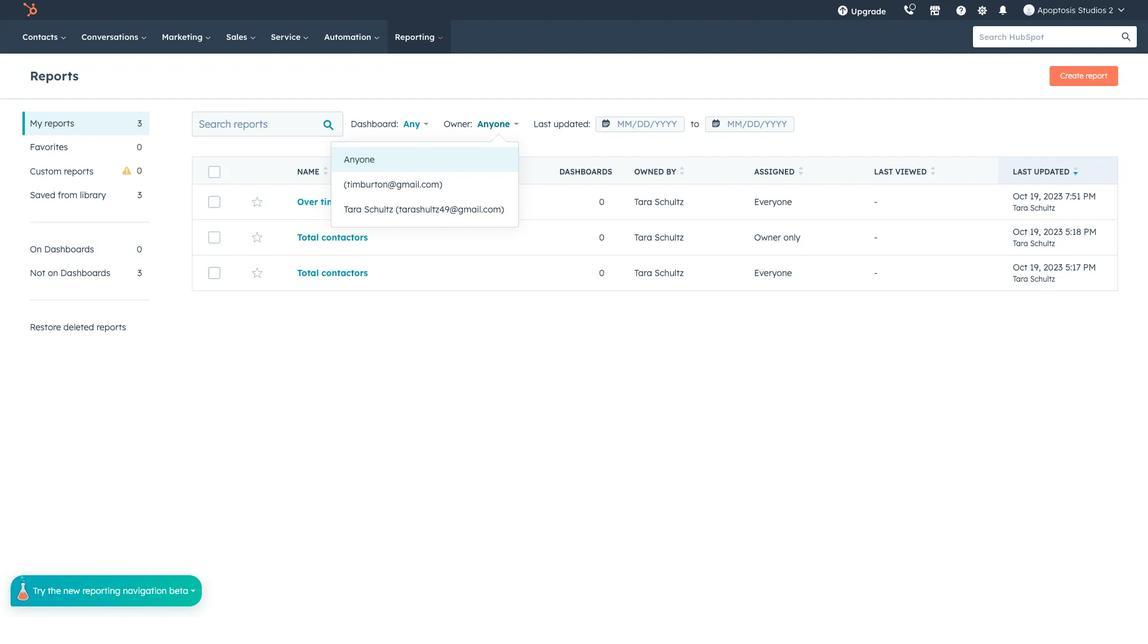 Task type: locate. For each thing, give the bounding box(es) containing it.
0 vertical spatial 3
[[137, 118, 142, 129]]

1 vertical spatial pm
[[1084, 226, 1097, 237]]

contacts link
[[15, 20, 74, 54]]

Search reports search field
[[192, 112, 343, 136]]

any
[[404, 118, 420, 130]]

2 tara schultz from the top
[[635, 232, 684, 243]]

oct down last updated
[[1013, 190, 1028, 202]]

2023 left 5:17
[[1044, 261, 1063, 273]]

pm inside oct 19, 2023 7:51 pm tara schultz
[[1084, 190, 1097, 202]]

calling icon image
[[904, 5, 915, 16]]

custom
[[30, 165, 62, 177]]

0 vertical spatial anyone
[[478, 118, 510, 130]]

deleted
[[63, 322, 94, 333]]

press to sort. element for name
[[323, 166, 328, 177]]

contactors for owner only
[[322, 232, 368, 243]]

0 vertical spatial contactors
[[322, 232, 368, 243]]

2 vertical spatial -
[[875, 267, 878, 279]]

total for everyone
[[297, 267, 319, 279]]

0 vertical spatial 19,
[[1030, 190, 1041, 202]]

2 oct from the top
[[1013, 226, 1028, 237]]

1 horizontal spatial press to sort. image
[[799, 166, 803, 175]]

press to sort. element right by
[[680, 166, 685, 177]]

0 vertical spatial total
[[297, 232, 319, 243]]

0 vertical spatial total contactors
[[297, 232, 368, 243]]

19, inside oct 19, 2023 5:18 pm tara schultz
[[1030, 226, 1041, 237]]

1 3 from the top
[[137, 118, 142, 129]]

total contactors
[[297, 232, 368, 243], [297, 267, 368, 279]]

2 19, from the top
[[1030, 226, 1041, 237]]

tara inside 'oct 19, 2023 5:17 pm tara schultz'
[[1013, 274, 1029, 283]]

19, down oct 19, 2023 5:18 pm tara schultz
[[1030, 261, 1041, 273]]

my reports
[[30, 118, 74, 129]]

tara schultz (tarashultz49@gmail.com) button
[[332, 197, 519, 222]]

press to sort. image inside owned by button
[[680, 166, 685, 175]]

new
[[63, 585, 80, 596]]

1 2023 from the top
[[1044, 190, 1063, 202]]

tara
[[635, 196, 652, 208], [1013, 203, 1029, 212], [344, 204, 362, 215], [635, 232, 652, 243], [1013, 238, 1029, 248], [635, 267, 652, 279], [1013, 274, 1029, 283]]

total contactors for owner only
[[297, 232, 368, 243]]

1 vertical spatial total
[[297, 267, 319, 279]]

tara inside button
[[344, 204, 362, 215]]

1 total from the top
[[297, 232, 319, 243]]

2 press to sort. element from the left
[[680, 166, 685, 177]]

3 press to sort. image from the left
[[931, 166, 936, 175]]

2023 for 5:17
[[1044, 261, 1063, 273]]

conversations link
[[74, 20, 154, 54]]

total contactors button
[[297, 232, 530, 243], [297, 267, 530, 279]]

press to sort. element inside owned by button
[[680, 166, 685, 177]]

pm right 5:17
[[1084, 261, 1097, 273]]

pm inside oct 19, 2023 5:18 pm tara schultz
[[1084, 226, 1097, 237]]

on
[[30, 244, 42, 255]]

1 contactors from the top
[[322, 232, 368, 243]]

3 tara schultz from the top
[[635, 267, 684, 279]]

oct inside 'oct 19, 2023 5:17 pm tara schultz'
[[1013, 261, 1028, 273]]

total for owner only
[[297, 232, 319, 243]]

updated:
[[554, 118, 591, 130]]

everyone
[[755, 196, 792, 208], [755, 267, 792, 279]]

last updated:
[[534, 118, 591, 130]]

pm for oct 19, 2023 5:17 pm
[[1084, 261, 1097, 273]]

3
[[137, 118, 142, 129], [137, 189, 142, 201], [137, 267, 142, 279]]

0 vertical spatial reports
[[45, 118, 74, 129]]

press to sort. element
[[323, 166, 328, 177], [680, 166, 685, 177], [799, 166, 803, 177], [931, 166, 936, 177]]

2023 inside oct 19, 2023 5:18 pm tara schultz
[[1044, 226, 1063, 237]]

viewed
[[896, 167, 927, 176]]

pm inside 'oct 19, 2023 5:17 pm tara schultz'
[[1084, 261, 1097, 273]]

upgrade image
[[838, 6, 849, 17]]

2 vertical spatial 3
[[137, 267, 142, 279]]

reports
[[45, 118, 74, 129], [64, 165, 94, 177], [97, 322, 126, 333]]

press to sort. element inside last viewed button
[[931, 166, 936, 177]]

2023 left 7:51
[[1044, 190, 1063, 202]]

0 horizontal spatial press to sort. image
[[680, 166, 685, 175]]

1 tara schultz from the top
[[635, 196, 684, 208]]

2 total contactors button from the top
[[297, 267, 530, 279]]

menu
[[829, 0, 1134, 20]]

19, inside oct 19, 2023 7:51 pm tara schultz
[[1030, 190, 1041, 202]]

2 vertical spatial 19,
[[1030, 261, 1041, 273]]

oct
[[1013, 190, 1028, 202], [1013, 226, 1028, 237], [1013, 261, 1028, 273]]

19, inside 'oct 19, 2023 5:17 pm tara schultz'
[[1030, 261, 1041, 273]]

dashboards
[[560, 167, 613, 176], [44, 244, 94, 255], [61, 267, 110, 279]]

1 vertical spatial everyone
[[755, 267, 792, 279]]

2 total contactors from the top
[[297, 267, 368, 279]]

pm right 7:51
[[1084, 190, 1097, 202]]

dashboards down updated:
[[560, 167, 613, 176]]

dashboards right on
[[61, 267, 110, 279]]

2 vertical spatial oct
[[1013, 261, 1028, 273]]

anyone
[[478, 118, 510, 130], [344, 154, 375, 165]]

3 for my reports
[[137, 118, 142, 129]]

press to sort. image
[[680, 166, 685, 175], [799, 166, 803, 175], [931, 166, 936, 175]]

not on dashboards
[[30, 267, 110, 279]]

oct down oct 19, 2023 5:18 pm tara schultz
[[1013, 261, 1028, 273]]

any button
[[404, 115, 429, 133]]

(timburton@gmail.com) button
[[332, 172, 519, 197]]

2023 left 5:18
[[1044, 226, 1063, 237]]

3 oct from the top
[[1013, 261, 1028, 273]]

last left viewed
[[875, 167, 894, 176]]

2 vertical spatial pm
[[1084, 261, 1097, 273]]

reports up saved from library in the left top of the page
[[64, 165, 94, 177]]

tara inside oct 19, 2023 7:51 pm tara schultz
[[1013, 203, 1029, 212]]

(timburton@gmail.com)
[[344, 179, 443, 190]]

1 press to sort. image from the left
[[680, 166, 685, 175]]

1 vertical spatial tara schultz
[[635, 232, 684, 243]]

2 3 from the top
[[137, 189, 142, 201]]

last left updated:
[[534, 118, 551, 130]]

3 3 from the top
[[137, 267, 142, 279]]

19, for oct 19, 2023 5:18 pm
[[1030, 226, 1041, 237]]

press to sort. image right viewed
[[931, 166, 936, 175]]

reports banner
[[30, 62, 1119, 86]]

1 vertical spatial dashboards
[[44, 244, 94, 255]]

schultz inside oct 19, 2023 7:51 pm tara schultz
[[1031, 203, 1056, 212]]

press to sort. element inside name button
[[323, 166, 328, 177]]

19, down last updated
[[1030, 190, 1041, 202]]

1 vertical spatial oct
[[1013, 226, 1028, 237]]

press to sort. element right name
[[323, 166, 328, 177]]

last
[[534, 118, 551, 130], [875, 167, 894, 176], [1013, 167, 1032, 176]]

settings link
[[975, 3, 991, 17]]

reporting
[[82, 585, 121, 596]]

oct 19, 2023 7:51 pm tara schultz
[[1013, 190, 1097, 212]]

19,
[[1030, 190, 1041, 202], [1030, 226, 1041, 237], [1030, 261, 1041, 273]]

contactors
[[322, 232, 368, 243], [322, 267, 368, 279]]

contacts
[[22, 32, 60, 42]]

1 everyone from the top
[[755, 196, 792, 208]]

3 2023 from the top
[[1044, 261, 1063, 273]]

my
[[30, 118, 42, 129]]

19, down oct 19, 2023 7:51 pm tara schultz
[[1030, 226, 1041, 237]]

0 vertical spatial tara schultz
[[635, 196, 684, 208]]

create report
[[1061, 71, 1108, 80]]

press to sort. image for last viewed
[[931, 166, 936, 175]]

1 total contactors from the top
[[297, 232, 368, 243]]

try
[[33, 585, 45, 596]]

schultz inside 'oct 19, 2023 5:17 pm tara schultz'
[[1031, 274, 1056, 283]]

1 vertical spatial -
[[875, 232, 878, 243]]

pm right 5:18
[[1084, 226, 1097, 237]]

oct 19, 2023 5:18 pm tara schultz
[[1013, 226, 1097, 248]]

by
[[666, 167, 676, 176]]

1 press to sort. element from the left
[[323, 166, 328, 177]]

press to sort. image right by
[[680, 166, 685, 175]]

2 vertical spatial reports
[[97, 322, 126, 333]]

press to sort. element right the assigned
[[799, 166, 803, 177]]

press to sort. image right the assigned
[[799, 166, 803, 175]]

library
[[80, 189, 106, 201]]

anyone right 'owner:'
[[478, 118, 510, 130]]

pm for oct 19, 2023 5:18 pm
[[1084, 226, 1097, 237]]

last viewed button
[[860, 157, 998, 184]]

1 vertical spatial anyone
[[344, 154, 375, 165]]

owner
[[755, 232, 781, 243]]

press to sort. element inside assigned button
[[799, 166, 803, 177]]

2 vertical spatial tara schultz
[[635, 267, 684, 279]]

1 vertical spatial 19,
[[1030, 226, 1041, 237]]

2023 inside oct 19, 2023 7:51 pm tara schultz
[[1044, 190, 1063, 202]]

- for oct 19, 2023 5:17 pm
[[875, 267, 878, 279]]

19, for oct 19, 2023 7:51 pm
[[1030, 190, 1041, 202]]

0 vertical spatial oct
[[1013, 190, 1028, 202]]

press to sort. image inside assigned button
[[799, 166, 803, 175]]

1 19, from the top
[[1030, 190, 1041, 202]]

2 2023 from the top
[[1044, 226, 1063, 237]]

2 contactors from the top
[[322, 267, 368, 279]]

total
[[297, 232, 319, 243], [297, 267, 319, 279]]

0 vertical spatial -
[[875, 196, 878, 208]]

1 horizontal spatial last
[[875, 167, 894, 176]]

2 press to sort. image from the left
[[799, 166, 803, 175]]

2 everyone from the top
[[755, 267, 792, 279]]

5:17
[[1066, 261, 1081, 273]]

2023
[[1044, 190, 1063, 202], [1044, 226, 1063, 237], [1044, 261, 1063, 273]]

MM/DD/YYYY text field
[[596, 116, 685, 132]]

pm
[[1084, 190, 1097, 202], [1084, 226, 1097, 237], [1084, 261, 1097, 273]]

to
[[691, 118, 700, 130]]

-
[[875, 196, 878, 208], [875, 232, 878, 243], [875, 267, 878, 279]]

oct inside oct 19, 2023 7:51 pm tara schultz
[[1013, 190, 1028, 202]]

2 total from the top
[[297, 267, 319, 279]]

apoptosis studios 2 button
[[1017, 0, 1132, 20]]

1 vertical spatial reports
[[64, 165, 94, 177]]

1 vertical spatial total contactors button
[[297, 267, 530, 279]]

anyone down "dashboard:"
[[344, 154, 375, 165]]

press to sort. element right viewed
[[931, 166, 936, 177]]

reports for my reports
[[45, 118, 74, 129]]

studios
[[1078, 5, 1107, 15]]

last for last viewed
[[875, 167, 894, 176]]

saved from library
[[30, 189, 106, 201]]

0 horizontal spatial last
[[534, 118, 551, 130]]

2 - from the top
[[875, 232, 878, 243]]

0 vertical spatial pm
[[1084, 190, 1097, 202]]

list box containing anyone
[[332, 142, 519, 227]]

Search HubSpot search field
[[973, 26, 1126, 47]]

press to sort. image inside last viewed button
[[931, 166, 936, 175]]

notifications button
[[993, 0, 1014, 20]]

reports right deleted
[[97, 322, 126, 333]]

1 - from the top
[[875, 196, 878, 208]]

owned
[[635, 167, 664, 176]]

1 vertical spatial 3
[[137, 189, 142, 201]]

4 press to sort. element from the left
[[931, 166, 936, 177]]

0 vertical spatial 2023
[[1044, 190, 1063, 202]]

total contactors button for everyone
[[297, 267, 530, 279]]

1 vertical spatial 2023
[[1044, 226, 1063, 237]]

schultz
[[655, 196, 684, 208], [1031, 203, 1056, 212], [364, 204, 393, 215], [655, 232, 684, 243], [1031, 238, 1056, 248], [655, 267, 684, 279], [1031, 274, 1056, 283]]

oct inside oct 19, 2023 5:18 pm tara schultz
[[1013, 226, 1028, 237]]

3 19, from the top
[[1030, 261, 1041, 273]]

2 horizontal spatial press to sort. image
[[931, 166, 936, 175]]

1 vertical spatial total contactors
[[297, 267, 368, 279]]

tara inside oct 19, 2023 5:18 pm tara schultz
[[1013, 238, 1029, 248]]

2 vertical spatial 2023
[[1044, 261, 1063, 273]]

contactors for everyone
[[322, 267, 368, 279]]

list box
[[332, 142, 519, 227]]

0 vertical spatial total contactors button
[[297, 232, 530, 243]]

last left the updated
[[1013, 167, 1032, 176]]

last inside button
[[1013, 167, 1032, 176]]

1 total contactors button from the top
[[297, 232, 530, 243]]

upgrade
[[852, 6, 887, 16]]

3 press to sort. element from the left
[[799, 166, 803, 177]]

0 horizontal spatial anyone
[[344, 154, 375, 165]]

1 vertical spatial contactors
[[322, 267, 368, 279]]

everyone down the assigned
[[755, 196, 792, 208]]

marketplaces image
[[930, 6, 941, 17]]

dashboards up not on dashboards
[[44, 244, 94, 255]]

3 for saved from library
[[137, 189, 142, 201]]

0 vertical spatial everyone
[[755, 196, 792, 208]]

reports right my
[[45, 118, 74, 129]]

everyone down owner only
[[755, 267, 792, 279]]

2 horizontal spatial last
[[1013, 167, 1032, 176]]

sales link
[[219, 20, 263, 54]]

last inside button
[[875, 167, 894, 176]]

1 horizontal spatial anyone
[[478, 118, 510, 130]]

menu item
[[895, 0, 898, 20]]

0 vertical spatial dashboards
[[560, 167, 613, 176]]

oct down oct 19, 2023 7:51 pm tara schultz
[[1013, 226, 1028, 237]]

total contactors for everyone
[[297, 267, 368, 279]]

apoptosis studios 2
[[1038, 5, 1114, 15]]

1 oct from the top
[[1013, 190, 1028, 202]]

2023 inside 'oct 19, 2023 5:17 pm tara schultz'
[[1044, 261, 1063, 273]]

3 - from the top
[[875, 267, 878, 279]]

favorites
[[30, 141, 68, 153]]



Task type: describe. For each thing, give the bounding box(es) containing it.
on
[[48, 267, 58, 279]]

automation link
[[317, 20, 388, 54]]

7:51
[[1066, 190, 1081, 202]]

tara schultz for oct 19, 2023 5:17 pm
[[635, 267, 684, 279]]

dashboard:
[[351, 118, 399, 130]]

schultz inside oct 19, 2023 5:18 pm tara schultz
[[1031, 238, 1056, 248]]

owner:
[[444, 118, 473, 130]]

last for last updated:
[[534, 118, 551, 130]]

3 for not on dashboards
[[137, 267, 142, 279]]

name button
[[282, 157, 545, 184]]

everyone for oct 19, 2023 7:51 pm
[[755, 196, 792, 208]]

last updated button
[[998, 157, 1118, 184]]

reporting link
[[388, 20, 451, 54]]

on dashboards
[[30, 244, 94, 255]]

last for last updated
[[1013, 167, 1032, 176]]

marketing
[[162, 32, 205, 42]]

5:18
[[1066, 226, 1082, 237]]

custom reports
[[30, 165, 94, 177]]

only
[[784, 232, 801, 243]]

calling icon button
[[899, 2, 920, 18]]

beta
[[169, 585, 188, 596]]

conversations
[[81, 32, 141, 42]]

apoptosis
[[1038, 5, 1076, 15]]

reports for custom reports
[[64, 165, 94, 177]]

search image
[[1122, 32, 1131, 41]]

last viewed
[[875, 167, 927, 176]]

service
[[271, 32, 303, 42]]

pm for oct 19, 2023 7:51 pm
[[1084, 190, 1097, 202]]

2 vertical spatial dashboards
[[61, 267, 110, 279]]

reports
[[30, 68, 79, 83]]

restore deleted reports button
[[22, 315, 150, 339]]

owner only
[[755, 232, 801, 243]]

(tarashultz49@gmail.com)
[[396, 204, 504, 215]]

marketplaces button
[[923, 0, 949, 20]]

last updated
[[1013, 167, 1070, 176]]

19, for oct 19, 2023 5:17 pm
[[1030, 261, 1041, 273]]

over time button
[[297, 196, 530, 208]]

over time
[[297, 196, 340, 208]]

from
[[58, 189, 77, 201]]

updated
[[1034, 167, 1070, 176]]

anyone inside dropdown button
[[478, 118, 510, 130]]

2023 for 7:51
[[1044, 190, 1063, 202]]

hubspot link
[[15, 2, 47, 17]]

create report link
[[1050, 66, 1119, 86]]

create
[[1061, 71, 1084, 80]]

- for oct 19, 2023 7:51 pm
[[875, 196, 878, 208]]

time
[[321, 196, 340, 208]]

anyone button
[[478, 115, 519, 133]]

menu containing apoptosis studios 2
[[829, 0, 1134, 20]]

descending sort. press to sort ascending. image
[[1074, 166, 1079, 175]]

restore deleted reports
[[30, 322, 126, 333]]

hubspot image
[[22, 2, 37, 17]]

sales
[[226, 32, 250, 42]]

restore
[[30, 322, 61, 333]]

notifications image
[[998, 6, 1009, 17]]

oct for oct 19, 2023 7:51 pm
[[1013, 190, 1028, 202]]

schultz inside button
[[364, 204, 393, 215]]

oct for oct 19, 2023 5:17 pm
[[1013, 261, 1028, 273]]

service link
[[263, 20, 317, 54]]

press to sort. element for owned by
[[680, 166, 685, 177]]

try the new reporting navigation beta button
[[11, 570, 202, 606]]

tara schultz for oct 19, 2023 7:51 pm
[[635, 196, 684, 208]]

reports inside button
[[97, 322, 126, 333]]

anyone inside button
[[344, 154, 375, 165]]

press to sort. image
[[323, 166, 328, 175]]

press to sort. element for assigned
[[799, 166, 803, 177]]

try the new reporting navigation beta
[[33, 585, 188, 596]]

the
[[48, 585, 61, 596]]

descending sort. press to sort ascending. element
[[1074, 166, 1079, 177]]

saved
[[30, 189, 55, 201]]

report
[[1086, 71, 1108, 80]]

search button
[[1116, 26, 1137, 47]]

tara schultz image
[[1024, 4, 1035, 16]]

assigned button
[[740, 157, 860, 184]]

2
[[1109, 5, 1114, 15]]

press to sort. image for owned by
[[680, 166, 685, 175]]

owned by button
[[620, 157, 740, 184]]

reporting
[[395, 32, 437, 42]]

press to sort. image for assigned
[[799, 166, 803, 175]]

total contactors button for owner only
[[297, 232, 530, 243]]

anyone button
[[332, 147, 519, 172]]

help image
[[956, 6, 968, 17]]

- for oct 19, 2023 5:18 pm
[[875, 232, 878, 243]]

over
[[297, 196, 318, 208]]

everyone for oct 19, 2023 5:17 pm
[[755, 267, 792, 279]]

not
[[30, 267, 45, 279]]

tara schultz (tarashultz49@gmail.com)
[[344, 204, 504, 215]]

press to sort. element for last viewed
[[931, 166, 936, 177]]

help button
[[951, 0, 973, 20]]

tara schultz for oct 19, 2023 5:18 pm
[[635, 232, 684, 243]]

marketing link
[[154, 20, 219, 54]]

navigation
[[123, 585, 167, 596]]

name
[[297, 167, 320, 176]]

MM/DD/YYYY text field
[[706, 116, 795, 132]]

oct 19, 2023 5:17 pm tara schultz
[[1013, 261, 1097, 283]]

owned by
[[635, 167, 676, 176]]

assigned
[[755, 167, 795, 176]]

settings image
[[977, 5, 988, 17]]

oct for oct 19, 2023 5:18 pm
[[1013, 226, 1028, 237]]

2023 for 5:18
[[1044, 226, 1063, 237]]

automation
[[324, 32, 374, 42]]



Task type: vqa. For each thing, say whether or not it's contained in the screenshot.
email icon on the left of page
no



